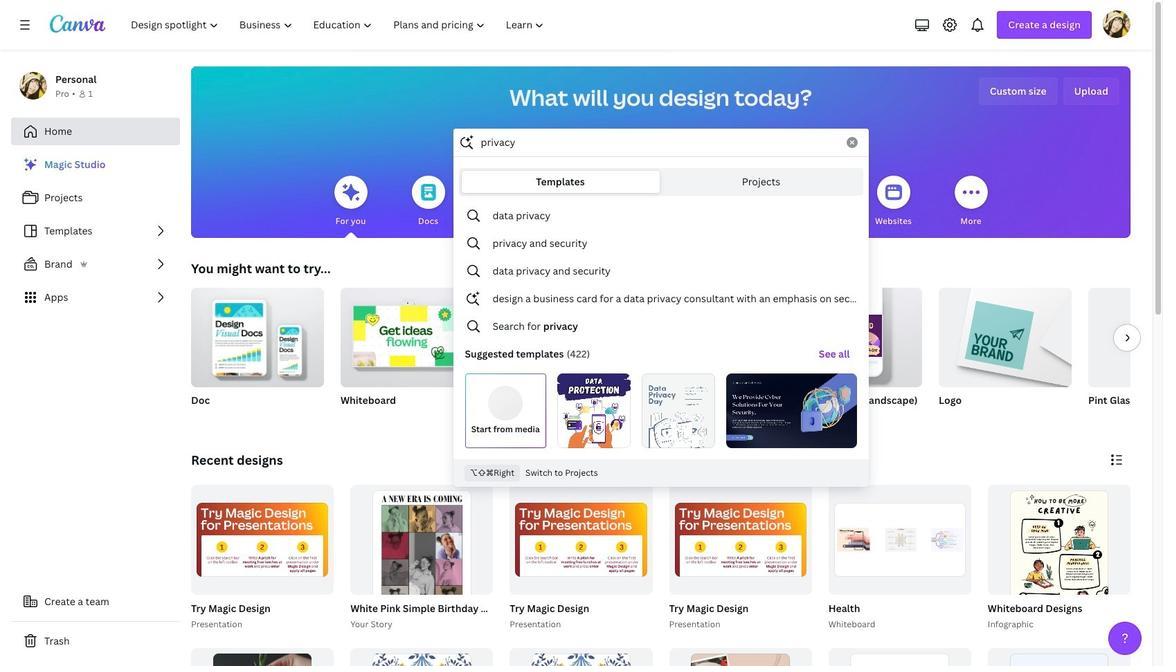 Task type: vqa. For each thing, say whether or not it's contained in the screenshot.
the topmost a
no



Task type: locate. For each thing, give the bounding box(es) containing it.
list box
[[454, 202, 868, 455]]

Search search field
[[481, 129, 838, 156]]

list
[[11, 151, 180, 312]]

group
[[191, 283, 324, 425], [191, 283, 324, 388], [789, 283, 922, 425], [789, 283, 922, 388], [939, 283, 1072, 425], [939, 283, 1072, 388], [341, 288, 474, 425], [341, 288, 474, 388], [490, 288, 623, 425], [640, 288, 773, 425], [1089, 288, 1163, 425], [1089, 288, 1163, 388], [188, 485, 334, 632], [191, 485, 334, 595], [348, 485, 632, 667], [351, 485, 493, 667], [507, 485, 653, 632], [510, 485, 653, 595], [667, 485, 812, 632], [669, 485, 812, 595], [826, 485, 971, 632], [829, 485, 971, 595], [985, 485, 1131, 667], [988, 485, 1131, 667], [191, 649, 334, 667], [351, 649, 493, 667], [510, 649, 653, 667], [669, 649, 812, 667], [829, 649, 971, 667], [988, 649, 1131, 667]]

None search field
[[453, 129, 869, 488]]

uploaded media image
[[488, 387, 523, 421]]

edit a copy of the blue & grey coloured illustrative style data privacy day awareness instagram post template image
[[642, 374, 715, 449]]



Task type: describe. For each thing, give the bounding box(es) containing it.
top level navigation element
[[122, 11, 556, 39]]

stephanie aranda image
[[1103, 10, 1131, 38]]

edit a copy of the dark mode 3d illustration cyber security presentation template image
[[726, 374, 857, 449]]

edit a copy of the purple yellow illustration data protection instagram post template image
[[557, 374, 631, 449]]



